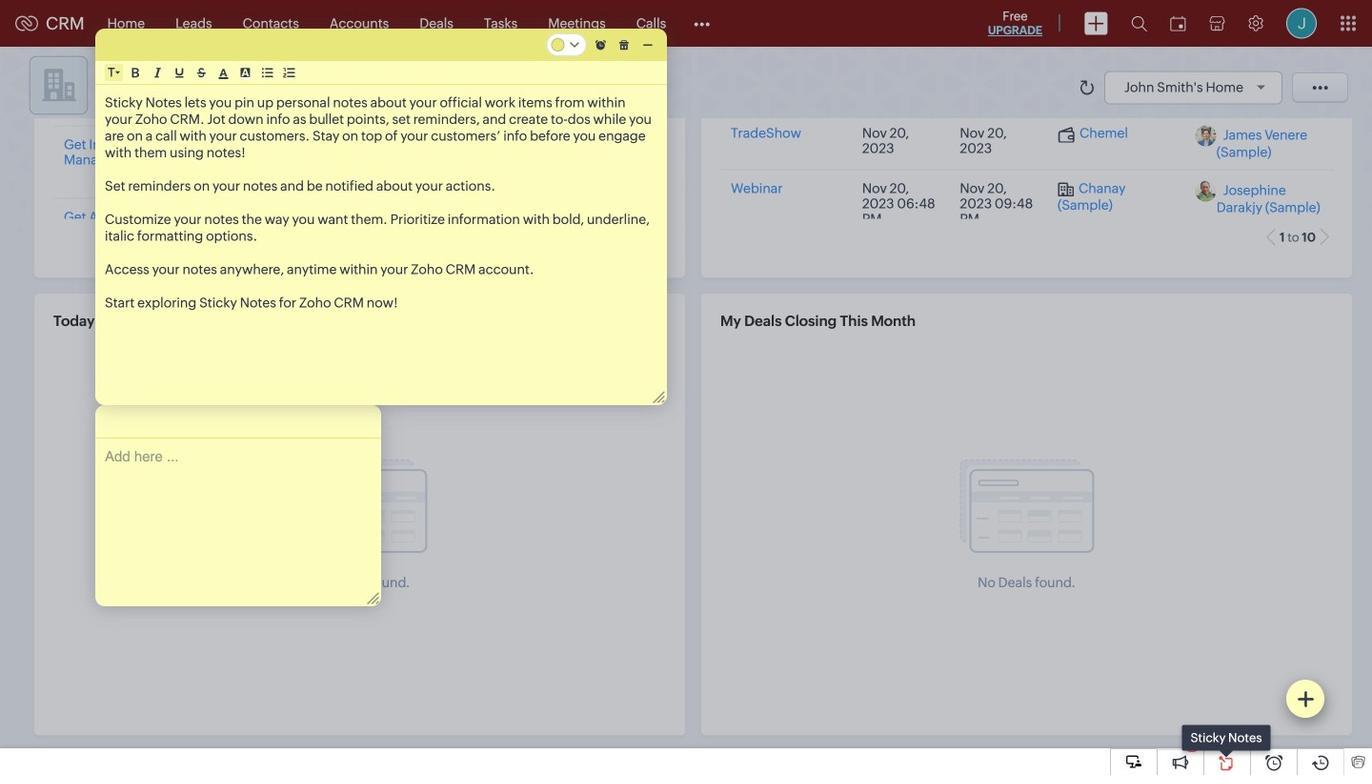 Task type: locate. For each thing, give the bounding box(es) containing it.
logo image
[[15, 16, 38, 31]]

profile image
[[1287, 8, 1317, 39]]

create menu element
[[1073, 0, 1120, 46]]

delete image
[[620, 40, 629, 50]]

None field
[[108, 65, 120, 80]]



Task type: vqa. For each thing, say whether or not it's contained in the screenshot.
THE 'CALENDAR' Icon
yes



Task type: describe. For each thing, give the bounding box(es) containing it.
create menu image
[[1085, 12, 1109, 35]]

reminder image
[[596, 40, 606, 50]]

minimize image
[[643, 43, 653, 46]]

calendar image
[[1171, 16, 1187, 31]]

search image
[[1132, 15, 1148, 31]]

profile element
[[1275, 0, 1329, 46]]

search element
[[1120, 0, 1159, 47]]

create new sticky note image
[[1297, 690, 1315, 707]]



